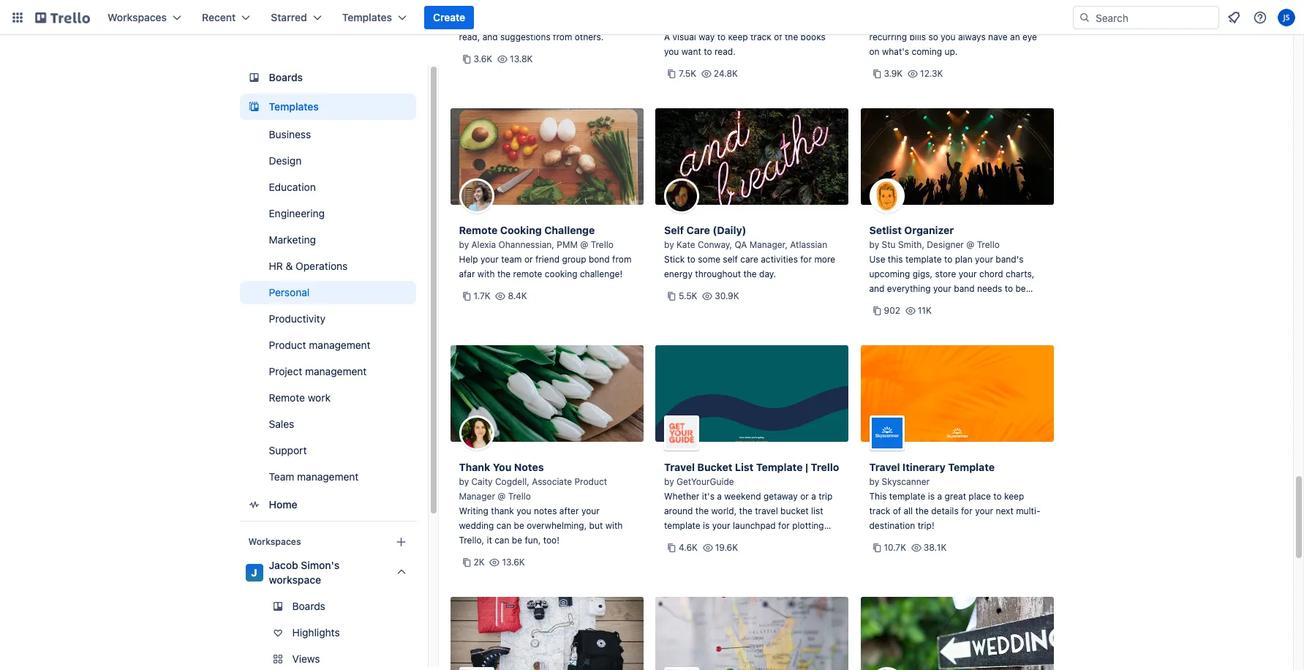 Task type: describe. For each thing, give the bounding box(es) containing it.
travel for travel itinerary template
[[870, 461, 900, 473]]

sales
[[269, 418, 294, 430]]

next inside travel itinerary template by skyscanner this template is a great place to keep track of all the details for your next multi- destination trip!
[[996, 506, 1014, 517]]

template board image
[[245, 98, 263, 116]]

trello inside thank you notes by caity cogdell, associate product manager @ trello writing thank you notes after your wedding can be overwhelming, but with trello, it can be fun, too!
[[508, 491, 531, 502]]

24.8k
[[714, 68, 738, 79]]

list
[[811, 506, 823, 517]]

getyourguide
[[677, 476, 734, 487]]

on
[[870, 46, 880, 57]]

recent
[[202, 11, 236, 23]]

boards link for views
[[240, 595, 416, 618]]

your up "chord"
[[975, 254, 994, 265]]

challenge!
[[580, 269, 623, 279]]

upcoming
[[870, 269, 910, 279]]

read.
[[715, 46, 736, 57]]

0 vertical spatial read,
[[569, 17, 590, 28]]

an
[[1010, 31, 1020, 42]]

notes
[[514, 461, 544, 473]]

views link
[[240, 647, 431, 670]]

remote cooking challenge by alexia ohannessian, pmm @ trello help your team or friend group bond from afar with the remote cooking challenge!
[[459, 224, 632, 279]]

alexia ohannessian, pmm @ trello image
[[459, 179, 494, 214]]

hr & operations link
[[240, 255, 416, 278]]

operations
[[296, 260, 348, 272]]

great inside "travel bucket list template | trello by getyourguide whether it's a weekend getaway or a trip around the world, the travel bucket list template is your launchpad for plotting your next great adventure."
[[705, 535, 727, 546]]

thank you notes by caity cogdell, associate product manager @ trello writing thank you notes after your wedding can be overwhelming, but with trello, it can be fun, too!
[[459, 461, 623, 546]]

band's
[[996, 254, 1024, 265]]

2 vertical spatial be
[[512, 535, 522, 546]]

pmm
[[557, 239, 578, 250]]

chord
[[980, 269, 1004, 279]]

this
[[870, 491, 887, 502]]

views
[[292, 653, 320, 665]]

eye
[[1023, 31, 1037, 42]]

what
[[517, 17, 537, 28]]

caity
[[472, 476, 493, 487]]

day
[[989, 17, 1003, 28]]

engineering
[[269, 207, 325, 219]]

for inside self care (daily) by kate conway, qa manager, atlassian stick to some self care activities for more energy throughout the day.
[[801, 254, 812, 265]]

care
[[741, 254, 759, 265]]

jacob
[[269, 559, 298, 571]]

travel itinerary template by skyscanner this template is a great place to keep track of all the details for your next multi- destination trip!
[[870, 461, 1041, 531]]

keep inside travel itinerary template by skyscanner this template is a great place to keep track of all the details for your next multi- destination trip!
[[1005, 491, 1025, 502]]

to right way
[[717, 31, 726, 42]]

to down way
[[704, 46, 712, 57]]

gigs,
[[913, 269, 933, 279]]

template inside "travel bucket list template | trello by getyourguide whether it's a weekend getaway or a trip around the world, the travel bucket list template is your launchpad for plotting your next great adventure."
[[756, 461, 803, 473]]

simon's
[[301, 559, 340, 571]]

kate
[[677, 239, 695, 250]]

template inside travel itinerary template by skyscanner this template is a great place to keep track of all the details for your next multi- destination trip!
[[890, 491, 926, 502]]

to inside keep track of what you've read, want to read, and suggestions from others.
[[615, 17, 623, 28]]

4.6k
[[679, 542, 698, 553]]

kate conway, qa manager, atlassian image
[[664, 179, 699, 214]]

getaway
[[764, 491, 798, 502]]

or inside 'remote cooking challenge by alexia ohannessian, pmm @ trello help your team or friend group bond from afar with the remote cooking challenge!'
[[524, 254, 533, 265]]

from inside keep track of what you've read, want to read, and suggestions from others.
[[553, 31, 572, 42]]

@ inside 'remote cooking challenge by alexia ohannessian, pmm @ trello help your team or friend group bond from afar with the remote cooking challenge!'
[[580, 239, 588, 250]]

team management link
[[240, 465, 416, 489]]

the inside self care (daily) by kate conway, qa manager, atlassian stick to some self care activities for more energy throughout the day.
[[744, 269, 757, 279]]

Search field
[[1091, 7, 1219, 29]]

throughout
[[695, 269, 741, 279]]

highlights
[[292, 626, 340, 639]]

management for product management
[[309, 339, 371, 351]]

notes
[[534, 506, 557, 517]]

team
[[269, 470, 294, 483]]

track inside travel itinerary template by skyscanner this template is a great place to keep track of all the details for your next multi- destination trip!
[[870, 506, 891, 517]]

by for travel itinerary template
[[870, 476, 880, 487]]

conway,
[[698, 239, 732, 250]]

have
[[988, 31, 1008, 42]]

your up band
[[959, 269, 977, 279]]

with inside 'remote cooking challenge by alexia ohannessian, pmm @ trello help your team or friend group bond from afar with the remote cooking challenge!'
[[478, 269, 495, 279]]

whether
[[664, 491, 700, 502]]

for inside travel itinerary template by skyscanner this template is a great place to keep track of all the details for your next multi- destination trip!
[[961, 506, 973, 517]]

sales link
[[240, 413, 416, 436]]

remote work
[[269, 391, 331, 404]]

charts,
[[1006, 269, 1035, 279]]

itinerary
[[903, 461, 946, 473]]

setlist organizer by stu smith, designer @ trello use this template to plan your band's upcoming gigs, store your chord charts, and everything your band needs to be successful.
[[870, 224, 1035, 309]]

boards for views
[[292, 600, 325, 612]]

@ inside thank you notes by caity cogdell, associate product manager @ trello writing thank you notes after your wedding can be overwhelming, but with trello, it can be fun, too!
[[498, 491, 506, 502]]

home link
[[240, 492, 416, 518]]

the inside 'remote cooking challenge by alexia ohannessian, pmm @ trello help your team or friend group bond from afar with the remote cooking challenge!'
[[497, 269, 511, 279]]

trello inside set up trello to update each day with recurring bills so you always have an eye on what's coming up.
[[899, 17, 922, 28]]

remote for remote work
[[269, 391, 305, 404]]

needs
[[977, 283, 1003, 294]]

fun,
[[525, 535, 541, 546]]

the down it's
[[696, 506, 709, 517]]

ohannessian,
[[499, 239, 555, 250]]

is inside travel itinerary template by skyscanner this template is a great place to keep track of all the details for your next multi- destination trip!
[[928, 491, 935, 502]]

starred
[[271, 11, 307, 23]]

8.4k
[[508, 290, 527, 301]]

up
[[886, 17, 896, 28]]

or inside "travel bucket list template | trello by getyourguide whether it's a weekend getaway or a trip around the world, the travel bucket list template is your launchpad for plotting your next great adventure."
[[800, 491, 809, 502]]

0 vertical spatial can
[[497, 520, 512, 531]]

with inside thank you notes by caity cogdell, associate product manager @ trello writing thank you notes after your wedding can be overwhelming, but with trello, it can be fun, too!
[[606, 520, 623, 531]]

to up the store
[[944, 254, 953, 265]]

stu
[[882, 239, 896, 250]]

project
[[269, 365, 302, 378]]

this
[[888, 254, 903, 265]]

it
[[487, 535, 492, 546]]

hr
[[269, 260, 283, 272]]

store
[[935, 269, 957, 279]]

associate
[[532, 476, 572, 487]]

list
[[735, 461, 754, 473]]

marketing link
[[240, 228, 416, 252]]

use
[[870, 254, 886, 265]]

project management
[[269, 365, 367, 378]]

cooking
[[545, 269, 578, 279]]

design link
[[240, 149, 416, 173]]

by for remote cooking challenge
[[459, 239, 469, 250]]

j
[[251, 566, 257, 579]]

a inside travel itinerary template by skyscanner this template is a great place to keep track of all the details for your next multi- destination trip!
[[938, 491, 942, 502]]

getyourguide image
[[664, 416, 699, 451]]

workspaces button
[[99, 6, 190, 29]]

3.6k
[[474, 53, 493, 64]]

&
[[286, 260, 293, 272]]

forward image
[[413, 650, 431, 668]]

0 notifications image
[[1225, 9, 1243, 26]]

template inside travel itinerary template by skyscanner this template is a great place to keep track of all the details for your next multi- destination trip!
[[948, 461, 995, 473]]

others.
[[575, 31, 604, 42]]

your down the store
[[934, 283, 952, 294]]

by inside "travel bucket list template | trello by getyourguide whether it's a weekend getaway or a trip around the world, the travel bucket list template is your launchpad for plotting your next great adventure."
[[664, 476, 674, 487]]

the inside travel itinerary template by skyscanner this template is a great place to keep track of all the details for your next multi- destination trip!
[[916, 506, 929, 517]]

jacob simon (jacobsimon16) image
[[1278, 9, 1296, 26]]

caity cogdell, associate product manager @ trello image
[[459, 416, 494, 451]]

designer
[[927, 239, 964, 250]]

education link
[[240, 176, 416, 199]]

management for project management
[[305, 365, 367, 378]]

trello inside "travel bucket list template | trello by getyourguide whether it's a weekend getaway or a trip around the world, the travel bucket list template is your launchpad for plotting your next great adventure."
[[811, 461, 839, 473]]

templates link
[[240, 94, 416, 120]]

trello,
[[459, 535, 484, 546]]

your down around
[[664, 535, 683, 546]]

create
[[433, 11, 465, 23]]

open information menu image
[[1253, 10, 1268, 25]]

manager,
[[750, 239, 788, 250]]

want inside keep track of what you've read, want to read, and suggestions from others.
[[592, 17, 612, 28]]

what's
[[882, 46, 910, 57]]

|
[[806, 461, 808, 473]]

the inside a visual way to keep track of the books you want to read.
[[785, 31, 798, 42]]

place
[[969, 491, 991, 502]]

to inside set up trello to update each day with recurring bills so you always have an eye on what's coming up.
[[924, 17, 932, 28]]

1 a from the left
[[717, 491, 722, 502]]

self care (daily) by kate conway, qa manager, atlassian stick to some self care activities for more energy throughout the day.
[[664, 224, 836, 279]]



Task type: locate. For each thing, give the bounding box(es) containing it.
1 horizontal spatial templates
[[342, 11, 392, 23]]

skyscanner
[[882, 476, 930, 487]]

remote down "project"
[[269, 391, 305, 404]]

1 horizontal spatial remote
[[459, 224, 498, 236]]

boards right board image
[[269, 71, 303, 83]]

remote work link
[[240, 386, 416, 410]]

38.1k
[[924, 542, 947, 553]]

track inside a visual way to keep track of the books you want to read.
[[751, 31, 772, 42]]

plan
[[955, 254, 973, 265]]

template inside setlist organizer by stu smith, designer @ trello use this template to plan your band's upcoming gigs, store your chord charts, and everything your band needs to be successful.
[[906, 254, 942, 265]]

after
[[560, 506, 579, 517]]

1 horizontal spatial of
[[774, 31, 783, 42]]

team
[[501, 254, 522, 265]]

@ inside setlist organizer by stu smith, designer @ trello use this template to plan your band's upcoming gigs, store your chord charts, and everything your band needs to be successful.
[[967, 239, 975, 250]]

keep
[[459, 17, 480, 28]]

0 horizontal spatial a
[[717, 491, 722, 502]]

1 vertical spatial want
[[682, 46, 702, 57]]

destination
[[870, 520, 915, 531]]

plotting
[[793, 520, 824, 531]]

always
[[958, 31, 986, 42]]

team management
[[269, 470, 359, 483]]

cooking
[[500, 224, 542, 236]]

management down product management 'link'
[[305, 365, 367, 378]]

all
[[904, 506, 913, 517]]

1 vertical spatial can
[[495, 535, 510, 546]]

coming
[[912, 46, 942, 57]]

boards link for home
[[240, 64, 416, 91]]

0 vertical spatial is
[[928, 491, 935, 502]]

2 kelvin baggs, travel enthusiast image from the left
[[664, 667, 699, 670]]

by for thank you notes
[[459, 476, 469, 487]]

trello up band's
[[977, 239, 1000, 250]]

1 vertical spatial read,
[[459, 31, 480, 42]]

recent button
[[193, 6, 259, 29]]

is
[[928, 491, 935, 502], [703, 520, 710, 531]]

you inside thank you notes by caity cogdell, associate product manager @ trello writing thank you notes after your wedding can be overwhelming, but with trello, it can be fun, too!
[[517, 506, 532, 517]]

0 horizontal spatial product
[[269, 339, 306, 351]]

by inside thank you notes by caity cogdell, associate product manager @ trello writing thank you notes after your wedding can be overwhelming, but with trello, it can be fun, too!
[[459, 476, 469, 487]]

each
[[966, 17, 986, 28]]

to up 'so'
[[924, 17, 932, 28]]

a left trip
[[811, 491, 816, 502]]

of inside a visual way to keep track of the books you want to read.
[[774, 31, 783, 42]]

0 horizontal spatial kelvin baggs, travel enthusiast image
[[459, 667, 494, 670]]

some
[[698, 254, 721, 265]]

be down thank
[[514, 520, 524, 531]]

next inside "travel bucket list template | trello by getyourguide whether it's a weekend getaway or a trip around the world, the travel bucket list template is your launchpad for plotting your next great adventure."
[[685, 535, 703, 546]]

world,
[[712, 506, 737, 517]]

0 vertical spatial management
[[309, 339, 371, 351]]

2 horizontal spatial @
[[967, 239, 975, 250]]

track right keep
[[482, 17, 503, 28]]

0 horizontal spatial keep
[[728, 31, 748, 42]]

for down bucket
[[779, 520, 790, 531]]

0 vertical spatial template
[[906, 254, 942, 265]]

0 vertical spatial track
[[482, 17, 503, 28]]

you left "notes"
[[517, 506, 532, 517]]

template up gigs,
[[906, 254, 942, 265]]

1 horizontal spatial travel
[[870, 461, 900, 473]]

you've
[[539, 17, 566, 28]]

1 horizontal spatial a
[[811, 491, 816, 502]]

1 travel from the left
[[664, 461, 695, 473]]

template down around
[[664, 520, 701, 531]]

to down charts,
[[1005, 283, 1013, 294]]

management inside 'link'
[[309, 339, 371, 351]]

0 horizontal spatial templates
[[269, 100, 319, 113]]

2 vertical spatial with
[[606, 520, 623, 531]]

with inside set up trello to update each day with recurring bills so you always have an eye on what's coming up.
[[1006, 17, 1023, 28]]

remote up alexia
[[459, 224, 498, 236]]

0 horizontal spatial is
[[703, 520, 710, 531]]

with right but
[[606, 520, 623, 531]]

and down the upcoming
[[870, 283, 885, 294]]

is up the details at the right of page
[[928, 491, 935, 502]]

2 horizontal spatial of
[[893, 506, 901, 517]]

travel inside travel itinerary template by skyscanner this template is a great place to keep track of all the details for your next multi- destination trip!
[[870, 461, 900, 473]]

0 horizontal spatial next
[[685, 535, 703, 546]]

1.7k
[[474, 290, 491, 301]]

0 horizontal spatial remote
[[269, 391, 305, 404]]

2 vertical spatial for
[[779, 520, 790, 531]]

and inside keep track of what you've read, want to read, and suggestions from others.
[[483, 31, 498, 42]]

trello inside setlist organizer by stu smith, designer @ trello use this template to plan your band's upcoming gigs, store your chord charts, and everything your band needs to be successful.
[[977, 239, 1000, 250]]

2 a from the left
[[811, 491, 816, 502]]

0 vertical spatial keep
[[728, 31, 748, 42]]

1 vertical spatial and
[[870, 283, 885, 294]]

the down care
[[744, 269, 757, 279]]

1 horizontal spatial product
[[575, 476, 607, 487]]

activities
[[761, 254, 798, 265]]

1 horizontal spatial @
[[580, 239, 588, 250]]

is down it's
[[703, 520, 710, 531]]

of left what
[[506, 17, 514, 28]]

want up "others."
[[592, 17, 612, 28]]

0 horizontal spatial with
[[478, 269, 495, 279]]

can down thank
[[497, 520, 512, 531]]

1 horizontal spatial you
[[664, 46, 679, 57]]

1 vertical spatial remote
[[269, 391, 305, 404]]

set up trello to update each day with recurring bills so you always have an eye on what's coming up.
[[870, 17, 1037, 57]]

0 horizontal spatial of
[[506, 17, 514, 28]]

2 horizontal spatial a
[[938, 491, 942, 502]]

by inside setlist organizer by stu smith, designer @ trello use this template to plan your band's upcoming gigs, store your chord charts, and everything your band needs to be successful.
[[870, 239, 880, 250]]

1 horizontal spatial great
[[945, 491, 966, 502]]

by down self
[[664, 239, 674, 250]]

be left fun,
[[512, 535, 522, 546]]

1 vertical spatial boards link
[[240, 595, 416, 618]]

product management
[[269, 339, 371, 351]]

1 horizontal spatial is
[[928, 491, 935, 502]]

personal
[[269, 286, 310, 299]]

can right it
[[495, 535, 510, 546]]

stick
[[664, 254, 685, 265]]

from down you've at the top left of page
[[553, 31, 572, 42]]

productivity link
[[240, 307, 416, 331]]

trello right |
[[811, 461, 839, 473]]

3 a from the left
[[938, 491, 942, 502]]

of
[[506, 17, 514, 28], [774, 31, 783, 42], [893, 506, 901, 517]]

5.5k
[[679, 290, 698, 301]]

want down visual
[[682, 46, 702, 57]]

2k
[[474, 557, 485, 568]]

is inside "travel bucket list template | trello by getyourguide whether it's a weekend getaway or a trip around the world, the travel bucket list template is your launchpad for plotting your next great adventure."
[[703, 520, 710, 531]]

or up bucket
[[800, 491, 809, 502]]

boards
[[269, 71, 303, 83], [292, 600, 325, 612]]

to inside self care (daily) by kate conway, qa manager, atlassian stick to some self care activities for more energy throughout the day.
[[687, 254, 696, 265]]

and inside setlist organizer by stu smith, designer @ trello use this template to plan your band's upcoming gigs, store your chord charts, and everything your band needs to be successful.
[[870, 283, 885, 294]]

books
[[801, 31, 826, 42]]

product inside 'link'
[[269, 339, 306, 351]]

travel up whether
[[664, 461, 695, 473]]

1 template from the left
[[756, 461, 803, 473]]

to down kate
[[687, 254, 696, 265]]

by inside 'remote cooking challenge by alexia ohannessian, pmm @ trello help your team or friend group bond from afar with the remote cooking challenge!'
[[459, 239, 469, 250]]

1 vertical spatial management
[[305, 365, 367, 378]]

you inside set up trello to update each day with recurring bills so you always have an eye on what's coming up.
[[941, 31, 956, 42]]

remote for remote cooking challenge by alexia ohannessian, pmm @ trello help your team or friend group bond from afar with the remote cooking challenge!
[[459, 224, 498, 236]]

0 vertical spatial be
[[1016, 283, 1026, 294]]

1 vertical spatial you
[[664, 46, 679, 57]]

from right bond
[[612, 254, 632, 265]]

0 vertical spatial next
[[996, 506, 1014, 517]]

or up remote at the left
[[524, 254, 533, 265]]

by inside travel itinerary template by skyscanner this template is a great place to keep track of all the details for your next multi- destination trip!
[[870, 476, 880, 487]]

2 horizontal spatial with
[[1006, 17, 1023, 28]]

home image
[[245, 496, 263, 514]]

trello up bond
[[591, 239, 614, 250]]

your down alexia
[[481, 254, 499, 265]]

0 vertical spatial remote
[[459, 224, 498, 236]]

10.7k
[[884, 542, 907, 553]]

3.9k
[[884, 68, 903, 79]]

1 vertical spatial next
[[685, 535, 703, 546]]

1 vertical spatial or
[[800, 491, 809, 502]]

0 vertical spatial and
[[483, 31, 498, 42]]

primary element
[[0, 0, 1304, 35]]

read, down keep
[[459, 31, 480, 42]]

you down 'update'
[[941, 31, 956, 42]]

0 horizontal spatial template
[[756, 461, 803, 473]]

0 vertical spatial from
[[553, 31, 572, 42]]

kelvin baggs, travel enthusiast image
[[459, 667, 494, 670], [664, 667, 699, 670]]

the down weekend
[[739, 506, 753, 517]]

workspace
[[269, 574, 321, 586]]

remote inside 'remote cooking challenge by alexia ohannessian, pmm @ trello help your team or friend group bond from afar with the remote cooking challenge!'
[[459, 224, 498, 236]]

a right it's
[[717, 491, 722, 502]]

your
[[481, 254, 499, 265], [975, 254, 994, 265], [959, 269, 977, 279], [934, 283, 952, 294], [582, 506, 600, 517], [975, 506, 994, 517], [712, 520, 731, 531], [664, 535, 683, 546]]

setlist
[[870, 224, 902, 236]]

2 vertical spatial track
[[870, 506, 891, 517]]

energy
[[664, 269, 693, 279]]

0 horizontal spatial from
[[553, 31, 572, 42]]

friend
[[535, 254, 560, 265]]

everything
[[887, 283, 931, 294]]

0 horizontal spatial want
[[592, 17, 612, 28]]

and up 3.6k
[[483, 31, 498, 42]]

1 horizontal spatial template
[[948, 461, 995, 473]]

overwhelming,
[[527, 520, 587, 531]]

create a workspace image
[[393, 533, 410, 551]]

keep track of what you've read, want to read, and suggestions from others.
[[459, 17, 623, 42]]

by for self care (daily)
[[664, 239, 674, 250]]

1 horizontal spatial from
[[612, 254, 632, 265]]

for down atlassian
[[801, 254, 812, 265]]

the right all
[[916, 506, 929, 517]]

trello inside 'remote cooking challenge by alexia ohannessian, pmm @ trello help your team or friend group bond from afar with the remote cooking challenge!'
[[591, 239, 614, 250]]

1 horizontal spatial or
[[800, 491, 809, 502]]

you down a
[[664, 46, 679, 57]]

template up place at right bottom
[[948, 461, 995, 473]]

by inside self care (daily) by kate conway, qa manager, atlassian stick to some self care activities for more energy throughout the day.
[[664, 239, 674, 250]]

0 vertical spatial templates
[[342, 11, 392, 23]]

1 horizontal spatial track
[[751, 31, 772, 42]]

track inside keep track of what you've read, want to read, and suggestions from others.
[[482, 17, 503, 28]]

by left stu
[[870, 239, 880, 250]]

travel for travel bucket list template | trello
[[664, 461, 695, 473]]

product inside thank you notes by caity cogdell, associate product manager @ trello writing thank you notes after your wedding can be overwhelming, but with trello, it can be fun, too!
[[575, 476, 607, 487]]

the down team on the left
[[497, 269, 511, 279]]

template left |
[[756, 461, 803, 473]]

0 vertical spatial great
[[945, 491, 966, 502]]

your up but
[[582, 506, 600, 517]]

1 vertical spatial templates
[[269, 100, 319, 113]]

1 boards link from the top
[[240, 64, 416, 91]]

@ up plan
[[967, 239, 975, 250]]

great right "4.6k"
[[705, 535, 727, 546]]

with up an
[[1006, 17, 1023, 28]]

search image
[[1079, 12, 1091, 23]]

skyscanner image
[[870, 416, 905, 451]]

by up this
[[870, 476, 880, 487]]

0 vertical spatial product
[[269, 339, 306, 351]]

2 travel from the left
[[870, 461, 900, 473]]

of inside travel itinerary template by skyscanner this template is a great place to keep track of all the details for your next multi- destination trip!
[[893, 506, 901, 517]]

back to home image
[[35, 6, 90, 29]]

1 horizontal spatial keep
[[1005, 491, 1025, 502]]

boards link up templates link
[[240, 64, 416, 91]]

@ up thank
[[498, 491, 506, 502]]

2 boards link from the top
[[240, 595, 416, 618]]

your down the world,
[[712, 520, 731, 531]]

so
[[929, 31, 939, 42]]

want inside a visual way to keep track of the books you want to read.
[[682, 46, 702, 57]]

writing
[[459, 506, 489, 517]]

to right you've at the top left of page
[[615, 17, 623, 28]]

the left books
[[785, 31, 798, 42]]

management
[[309, 339, 371, 351], [305, 365, 367, 378], [297, 470, 359, 483]]

of left books
[[774, 31, 783, 42]]

0 horizontal spatial or
[[524, 254, 533, 265]]

13.8k
[[510, 53, 533, 64]]

1 vertical spatial great
[[705, 535, 727, 546]]

recurring
[[870, 31, 907, 42]]

1 vertical spatial template
[[890, 491, 926, 502]]

trello up bills
[[899, 17, 922, 28]]

keep up multi- at the right of page
[[1005, 491, 1025, 502]]

templates inside popup button
[[342, 11, 392, 23]]

self
[[664, 224, 684, 236]]

templates up business
[[269, 100, 319, 113]]

read, up "others."
[[569, 17, 590, 28]]

support link
[[240, 439, 416, 462]]

board image
[[245, 69, 263, 86]]

day.
[[759, 269, 776, 279]]

1 horizontal spatial read,
[[569, 17, 590, 28]]

and
[[483, 31, 498, 42], [870, 283, 885, 294]]

product up after at the left bottom
[[575, 476, 607, 487]]

2 template from the left
[[948, 461, 995, 473]]

0 horizontal spatial and
[[483, 31, 498, 42]]

you
[[941, 31, 956, 42], [664, 46, 679, 57], [517, 506, 532, 517]]

from inside 'remote cooking challenge by alexia ohannessian, pmm @ trello help your team or friend group bond from afar with the remote cooking challenge!'
[[612, 254, 632, 265]]

0 vertical spatial with
[[1006, 17, 1023, 28]]

template
[[756, 461, 803, 473], [948, 461, 995, 473]]

want
[[592, 17, 612, 28], [682, 46, 702, 57]]

by up whether
[[664, 476, 674, 487]]

product management link
[[240, 334, 416, 357]]

to right place at right bottom
[[994, 491, 1002, 502]]

lauren moon, product marketing @ trello image
[[870, 667, 1045, 670]]

product up "project"
[[269, 339, 306, 351]]

management for team management
[[297, 470, 359, 483]]

by left caity
[[459, 476, 469, 487]]

your inside travel itinerary template by skyscanner this template is a great place to keep track of all the details for your next multi- destination trip!
[[975, 506, 994, 517]]

next left multi- at the right of page
[[996, 506, 1014, 517]]

workspaces
[[108, 11, 167, 23], [248, 536, 301, 547]]

7.5k
[[679, 68, 697, 79]]

0 horizontal spatial read,
[[459, 31, 480, 42]]

of inside keep track of what you've read, want to read, and suggestions from others.
[[506, 17, 514, 28]]

bucket
[[698, 461, 733, 473]]

0 vertical spatial boards link
[[240, 64, 416, 91]]

0 vertical spatial you
[[941, 31, 956, 42]]

create button
[[424, 6, 474, 29]]

1 vertical spatial product
[[575, 476, 607, 487]]

track down this
[[870, 506, 891, 517]]

travel up skyscanner
[[870, 461, 900, 473]]

weekend
[[725, 491, 761, 502]]

great inside travel itinerary template by skyscanner this template is a great place to keep track of all the details for your next multi- destination trip!
[[945, 491, 966, 502]]

by up help
[[459, 239, 469, 250]]

workspaces inside popup button
[[108, 11, 167, 23]]

travel
[[664, 461, 695, 473], [870, 461, 900, 473]]

marketing
[[269, 233, 316, 246]]

to inside travel itinerary template by skyscanner this template is a great place to keep track of all the details for your next multi- destination trip!
[[994, 491, 1002, 502]]

1 vertical spatial be
[[514, 520, 524, 531]]

0 vertical spatial or
[[524, 254, 533, 265]]

it's
[[702, 491, 715, 502]]

of left all
[[893, 506, 901, 517]]

2 horizontal spatial for
[[961, 506, 973, 517]]

1 vertical spatial track
[[751, 31, 772, 42]]

2 vertical spatial of
[[893, 506, 901, 517]]

templates right starred dropdown button
[[342, 11, 392, 23]]

0 horizontal spatial track
[[482, 17, 503, 28]]

keep up read.
[[728, 31, 748, 42]]

design
[[269, 154, 302, 167]]

2 vertical spatial you
[[517, 506, 532, 517]]

1 horizontal spatial workspaces
[[248, 536, 301, 547]]

1 horizontal spatial for
[[801, 254, 812, 265]]

a up the details at the right of page
[[938, 491, 942, 502]]

1 horizontal spatial next
[[996, 506, 1014, 517]]

great up the details at the right of page
[[945, 491, 966, 502]]

1 vertical spatial is
[[703, 520, 710, 531]]

next down around
[[685, 535, 703, 546]]

stu smith, designer @ trello image
[[870, 179, 905, 214]]

0 vertical spatial want
[[592, 17, 612, 28]]

your down place at right bottom
[[975, 506, 994, 517]]

templates button
[[333, 6, 416, 29]]

trello down cogdell,
[[508, 491, 531, 502]]

boards up highlights
[[292, 600, 325, 612]]

1 vertical spatial from
[[612, 254, 632, 265]]

1 vertical spatial of
[[774, 31, 783, 42]]

be inside setlist organizer by stu smith, designer @ trello use this template to plan your band's upcoming gigs, store your chord charts, and everything your band needs to be successful.
[[1016, 283, 1026, 294]]

1 kelvin baggs, travel enthusiast image from the left
[[459, 667, 494, 670]]

template inside "travel bucket list template | trello by getyourguide whether it's a weekend getaway or a trip around the world, the travel bucket list template is your launchpad for plotting your next great adventure."
[[664, 520, 701, 531]]

with right the afar
[[478, 269, 495, 279]]

1 vertical spatial boards
[[292, 600, 325, 612]]

travel inside "travel bucket list template | trello by getyourguide whether it's a weekend getaway or a trip around the world, the travel bucket list template is your launchpad for plotting your next great adventure."
[[664, 461, 695, 473]]

boards link up highlights link
[[240, 595, 416, 618]]

1 vertical spatial workspaces
[[248, 536, 301, 547]]

0 vertical spatial workspaces
[[108, 11, 167, 23]]

keep
[[728, 31, 748, 42], [1005, 491, 1025, 502]]

0 vertical spatial of
[[506, 17, 514, 28]]

management down productivity link
[[309, 339, 371, 351]]

0 vertical spatial boards
[[269, 71, 303, 83]]

@ right pmm
[[580, 239, 588, 250]]

0 vertical spatial for
[[801, 254, 812, 265]]

keep inside a visual way to keep track of the books you want to read.
[[728, 31, 748, 42]]

challenge
[[544, 224, 595, 236]]

you inside a visual way to keep track of the books you want to read.
[[664, 46, 679, 57]]

management down support link
[[297, 470, 359, 483]]

0 horizontal spatial great
[[705, 535, 727, 546]]

be down charts,
[[1016, 283, 1026, 294]]

templates
[[342, 11, 392, 23], [269, 100, 319, 113]]

902
[[884, 305, 901, 316]]

track left books
[[751, 31, 772, 42]]

1 vertical spatial with
[[478, 269, 495, 279]]

boards for home
[[269, 71, 303, 83]]

2 horizontal spatial you
[[941, 31, 956, 42]]

help
[[459, 254, 478, 265]]

group
[[562, 254, 586, 265]]

1 horizontal spatial kelvin baggs, travel enthusiast image
[[664, 667, 699, 670]]

too!
[[543, 535, 560, 546]]

for inside "travel bucket list template | trello by getyourguide whether it's a weekend getaway or a trip around the world, the travel bucket list template is your launchpad for plotting your next great adventure."
[[779, 520, 790, 531]]

0 horizontal spatial for
[[779, 520, 790, 531]]

band
[[954, 283, 975, 294]]

template up all
[[890, 491, 926, 502]]

jacob simon's workspace
[[269, 559, 340, 586]]

0 horizontal spatial workspaces
[[108, 11, 167, 23]]

2 vertical spatial template
[[664, 520, 701, 531]]

1 horizontal spatial and
[[870, 283, 885, 294]]

your inside thank you notes by caity cogdell, associate product manager @ trello writing thank you notes after your wedding can be overwhelming, but with trello, it can be fun, too!
[[582, 506, 600, 517]]

your inside 'remote cooking challenge by alexia ohannessian, pmm @ trello help your team or friend group bond from afar with the remote cooking challenge!'
[[481, 254, 499, 265]]

up.
[[945, 46, 958, 57]]

for down place at right bottom
[[961, 506, 973, 517]]

engineering link
[[240, 202, 416, 225]]

remote inside remote work link
[[269, 391, 305, 404]]



Task type: vqa. For each thing, say whether or not it's contained in the screenshot.


